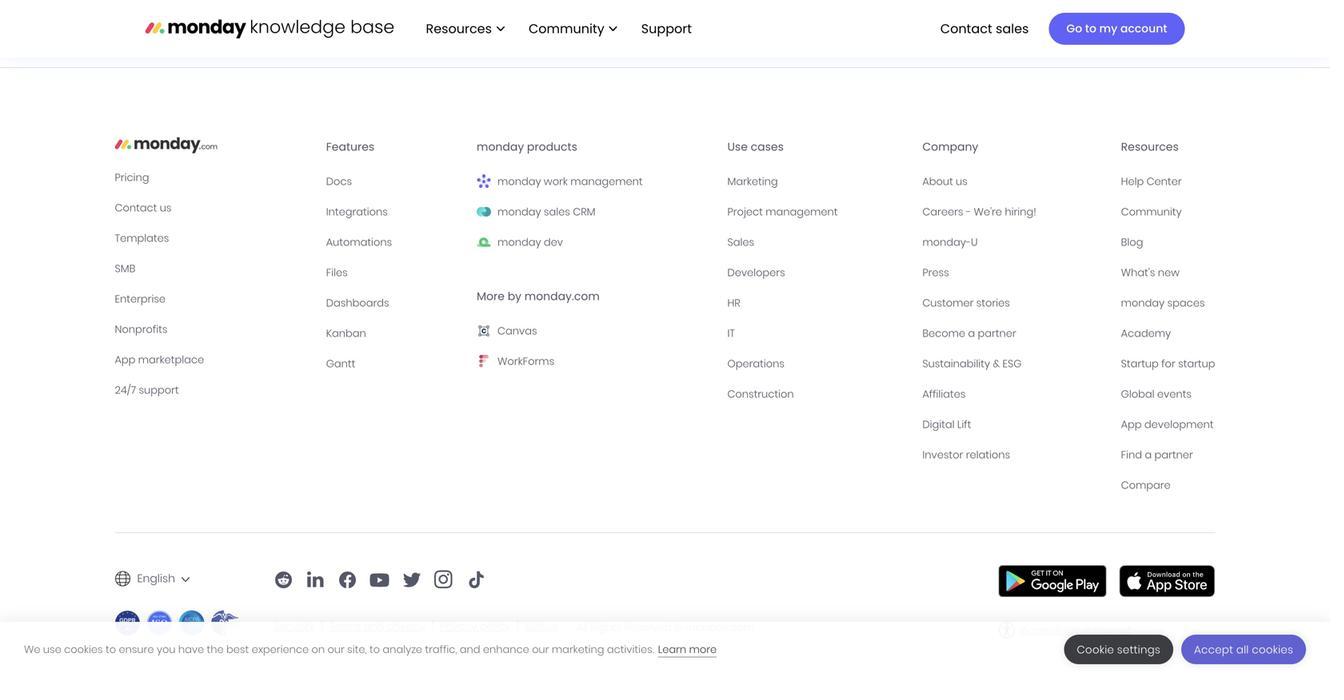 Task type: describe. For each thing, give the bounding box(es) containing it.
contact sales
[[941, 19, 1029, 37]]

what's new link
[[1121, 264, 1216, 282]]

find a partner link
[[1121, 446, 1216, 464]]

the timeline + numeric combo column (the duration column) link
[[438, 5, 831, 39]]

app marketplace link
[[115, 351, 313, 369]]

templates link
[[115, 230, 313, 247]]

timeline
[[476, 16, 525, 28]]

enhance
[[483, 643, 529, 657]]

construction
[[728, 387, 794, 402]]

go
[[1067, 21, 1083, 36]]

crm
[[573, 205, 596, 219]]

kanban
[[326, 326, 366, 341]]

monday for monday products
[[477, 139, 524, 155]]

privacy policy link
[[440, 620, 510, 634]]

footer wm logo image
[[477, 174, 491, 189]]

2 our from the left
[[532, 643, 549, 657]]

hiring!
[[1005, 205, 1037, 219]]

monday dev link
[[477, 234, 715, 251]]

customer stories link
[[923, 294, 1109, 312]]

24/7
[[115, 383, 136, 398]]

careers - we're hiring! link
[[923, 203, 1109, 221]]

developers link
[[728, 264, 910, 282]]

project management
[[728, 205, 838, 219]]

security
[[274, 620, 315, 634]]

best
[[226, 643, 249, 657]]

accept all cookies button
[[1182, 635, 1306, 665]]

docs
[[326, 174, 352, 189]]

app for app development
[[1121, 418, 1142, 432]]

operations link
[[728, 355, 910, 373]]

privacy
[[440, 620, 477, 634]]

activities.
[[607, 643, 654, 657]]

customer
[[923, 296, 974, 310]]

accessibility
[[1022, 624, 1080, 637]]

numeric
[[538, 16, 587, 28]]

management inside monday work management link
[[571, 174, 643, 189]]

investor
[[923, 448, 963, 462]]

monday dev product management software image
[[477, 235, 491, 250]]

enterprise
[[115, 292, 166, 306]]

dialog containing cookie settings
[[0, 622, 1330, 678]]

1 vertical spatial community
[[1121, 205, 1182, 219]]

management inside the project management link
[[766, 205, 838, 219]]

community link for resources link
[[521, 15, 625, 43]]

combo
[[590, 16, 633, 28]]

digital lift link
[[923, 416, 1109, 434]]

academy link
[[1121, 325, 1216, 342]]

pricing link
[[115, 169, 313, 186]]

it link
[[728, 325, 910, 342]]

hr
[[728, 296, 741, 310]]

iso image
[[147, 611, 172, 636]]

us for contact us
[[160, 201, 172, 215]]

u
[[971, 235, 978, 250]]

a for become
[[968, 326, 975, 341]]

nonprofits
[[115, 322, 168, 337]]

soc image
[[179, 611, 204, 636]]

reserved
[[624, 621, 672, 635]]

cookie
[[1077, 643, 1114, 658]]

more by monday.com
[[477, 289, 600, 304]]

press
[[923, 266, 949, 280]]

project management link
[[728, 203, 910, 221]]

for
[[1162, 357, 1176, 371]]

resources inside the "main" element
[[426, 19, 492, 37]]

relations
[[966, 448, 1010, 462]]

monday work management
[[498, 174, 643, 189]]

hr link
[[728, 294, 910, 312]]

24/7 support
[[115, 383, 179, 398]]

investor relations
[[923, 448, 1010, 462]]

&
[[993, 357, 1000, 371]]

sales for contact
[[996, 19, 1029, 37]]

about us
[[923, 174, 968, 189]]

work
[[544, 174, 568, 189]]

sustainability & esg link
[[923, 355, 1109, 373]]

marketplace
[[138, 353, 204, 367]]

investor relations link
[[923, 446, 1109, 464]]

and inside dialog
[[460, 643, 480, 657]]

accessibility statement link
[[1022, 624, 1132, 637]]

files link
[[326, 264, 464, 282]]

to inside the "main" element
[[1085, 21, 1097, 36]]

workforms icon footer image
[[477, 355, 491, 369]]

marketing
[[728, 174, 778, 189]]

integrations
[[326, 205, 388, 219]]

contact for contact us
[[115, 201, 157, 215]]

esg
[[1003, 357, 1022, 371]]

blog link
[[1121, 234, 1216, 251]]

site,
[[347, 643, 367, 657]]

canvas
[[498, 324, 537, 339]]

download the monday android app from google play image
[[999, 566, 1107, 598]]

accept all cookies
[[1194, 643, 1294, 658]]

app for app marketplace
[[115, 353, 135, 367]]

monday for monday sales crm
[[498, 205, 541, 219]]

dashboards link
[[326, 294, 464, 312]]

1 our from the left
[[328, 643, 345, 657]]

academy
[[1121, 326, 1171, 341]]

files
[[326, 266, 348, 280]]

company
[[923, 139, 979, 155]]

careers
[[923, 205, 964, 219]]

ensure
[[119, 643, 154, 657]]

cookies for use
[[64, 643, 103, 657]]

marketing link
[[728, 173, 910, 190]]

compare link
[[1121, 477, 1216, 494]]

customer stories
[[923, 296, 1010, 310]]

become
[[923, 326, 966, 341]]

privacy policy
[[440, 620, 510, 634]]

monday products
[[477, 139, 578, 155]]

nonprofits link
[[115, 321, 313, 338]]

we're
[[974, 205, 1002, 219]]

it
[[728, 326, 735, 341]]

the timeline + numeric combo column (the duration column)
[[452, 16, 817, 28]]

us for about us
[[956, 174, 968, 189]]



Task type: locate. For each thing, give the bounding box(es) containing it.
monday for monday dev
[[498, 235, 541, 250]]

partner for find a partner
[[1155, 448, 1193, 462]]

more
[[689, 643, 717, 657]]

all
[[1237, 643, 1249, 658]]

column)
[[768, 16, 817, 28]]

monday dev
[[498, 235, 563, 250]]

1 horizontal spatial community
[[1121, 205, 1182, 219]]

sales left crm
[[544, 205, 570, 219]]

1 vertical spatial sales
[[544, 205, 570, 219]]

sales inside 'link'
[[544, 205, 570, 219]]

0 horizontal spatial app
[[115, 353, 135, 367]]

terms and privacy link
[[330, 620, 425, 634]]

community link for help center link
[[1121, 203, 1216, 221]]

1 horizontal spatial partner
[[1155, 448, 1193, 462]]

1 horizontal spatial community link
[[1121, 203, 1216, 221]]

automations link
[[326, 234, 464, 251]]

careers - we're hiring!
[[923, 205, 1037, 219]]

management up monday sales crm 'link'
[[571, 174, 643, 189]]

monday left 'dev'
[[498, 235, 541, 250]]

our right on on the bottom of the page
[[328, 643, 345, 657]]

sales
[[996, 19, 1029, 37], [544, 205, 570, 219]]

cookies inside button
[[1252, 643, 1294, 658]]

0 vertical spatial a
[[968, 326, 975, 341]]

list
[[410, 0, 705, 58]]

use
[[728, 139, 748, 155]]

0 horizontal spatial community link
[[521, 15, 625, 43]]

0 vertical spatial contact
[[941, 19, 993, 37]]

analyze
[[383, 643, 422, 657]]

monday sales crm link
[[477, 203, 715, 221]]

support
[[139, 383, 179, 398]]

monday inside 'link'
[[498, 205, 541, 219]]

experience
[[252, 643, 309, 657]]

1 vertical spatial management
[[766, 205, 838, 219]]

0 vertical spatial management
[[571, 174, 643, 189]]

monday for monday spaces
[[1121, 296, 1165, 310]]

1 horizontal spatial and
[[460, 643, 480, 657]]

2 cookies from the left
[[1252, 643, 1294, 658]]

construction link
[[728, 386, 910, 403]]

what's new
[[1121, 266, 1180, 280]]

global events
[[1121, 387, 1192, 402]]

0 vertical spatial sales
[[996, 19, 1029, 37]]

0 horizontal spatial sales
[[544, 205, 570, 219]]

1 vertical spatial partner
[[1155, 448, 1193, 462]]

1 vertical spatial a
[[1145, 448, 1152, 462]]

monday sales crm
[[498, 205, 596, 219]]

community inside the "main" element
[[529, 19, 605, 37]]

our
[[328, 643, 345, 657], [532, 643, 549, 657]]

terms
[[330, 620, 361, 634]]

canvas icon footer image
[[477, 324, 491, 339]]

main element
[[410, 0, 1185, 58]]

to right site,
[[370, 643, 380, 657]]

security link
[[274, 620, 315, 634]]

startup for startup
[[1121, 357, 1216, 371]]

resources left the +
[[426, 19, 492, 37]]

monday-u link
[[923, 234, 1109, 251]]

accept
[[1194, 643, 1234, 658]]

workforms
[[498, 355, 555, 369]]

list containing resources
[[410, 0, 705, 58]]

24/7 support link
[[115, 382, 313, 399]]

compare
[[1121, 478, 1171, 493]]

to right go
[[1085, 21, 1097, 36]]

1 horizontal spatial app
[[1121, 418, 1142, 432]]

1 cookies from the left
[[64, 643, 103, 657]]

sustainability
[[923, 357, 990, 371]]

it operations
[[728, 326, 785, 371]]

0 vertical spatial and
[[364, 620, 385, 634]]

monday right footer wm logo
[[498, 174, 541, 189]]

gdpr image
[[115, 611, 140, 636]]

1 horizontal spatial resources
[[1121, 139, 1179, 155]]

a right find
[[1145, 448, 1152, 462]]

1 vertical spatial app
[[1121, 418, 1142, 432]]

1 horizontal spatial us
[[956, 174, 968, 189]]

1 horizontal spatial sales
[[996, 19, 1029, 37]]

us
[[956, 174, 968, 189], [160, 201, 172, 215]]

1 horizontal spatial to
[[370, 643, 380, 657]]

and up we use cookies to ensure you have the best experience on our site, to analyze traffic, and enhance our marketing activities. learn more
[[364, 620, 385, 634]]

account
[[1121, 21, 1168, 36]]

a right the become
[[968, 326, 975, 341]]

center
[[1147, 174, 1182, 189]]

1 horizontal spatial our
[[532, 643, 549, 657]]

workforms link
[[477, 353, 715, 371]]

about
[[923, 174, 953, 189]]

1 horizontal spatial contact
[[941, 19, 993, 37]]

monday.com up more
[[685, 621, 754, 635]]

a for find
[[1145, 448, 1152, 462]]

startup
[[1121, 357, 1159, 371]]

-
[[966, 205, 971, 219]]

us right about
[[956, 174, 968, 189]]

monday for monday work management
[[498, 174, 541, 189]]

0 horizontal spatial to
[[106, 643, 116, 657]]

lift
[[958, 418, 971, 432]]

1 vertical spatial contact
[[115, 201, 157, 215]]

management
[[571, 174, 643, 189], [766, 205, 838, 219]]

spaces
[[1168, 296, 1205, 310]]

0 horizontal spatial management
[[571, 174, 643, 189]]

dialog
[[0, 622, 1330, 678]]

monday.com
[[525, 289, 600, 304], [685, 621, 754, 635]]

+
[[528, 16, 534, 28]]

and down privacy policy link
[[460, 643, 480, 657]]

1 vertical spatial community link
[[1121, 203, 1216, 221]]

0 vertical spatial resources
[[426, 19, 492, 37]]

our down status
[[532, 643, 549, 657]]

affiliates
[[923, 387, 966, 402]]

us up templates
[[160, 201, 172, 215]]

automations
[[326, 235, 392, 250]]

partner down development
[[1155, 448, 1193, 462]]

we
[[24, 643, 40, 657]]

0 horizontal spatial contact
[[115, 201, 157, 215]]

1 vertical spatial resources
[[1121, 139, 1179, 155]]

hipaa image
[[211, 611, 242, 636]]

monday logo image
[[115, 132, 217, 158]]

to left 'ensure'
[[106, 643, 116, 657]]

digital
[[923, 418, 955, 432]]

contact inside the "main" element
[[941, 19, 993, 37]]

resources link
[[418, 15, 513, 43]]

templates
[[115, 231, 169, 246]]

find
[[1121, 448, 1142, 462]]

sales inside the "main" element
[[996, 19, 1029, 37]]

sales for monday
[[544, 205, 570, 219]]

1 horizontal spatial cookies
[[1252, 643, 1294, 658]]

contact for contact sales
[[941, 19, 993, 37]]

monday.com right the by
[[525, 289, 600, 304]]

community down help center
[[1121, 205, 1182, 219]]

management up sales link
[[766, 205, 838, 219]]

resources up help center
[[1121, 139, 1179, 155]]

dev
[[544, 235, 563, 250]]

help center
[[1121, 174, 1182, 189]]

0 vertical spatial us
[[956, 174, 968, 189]]

global
[[1121, 387, 1155, 402]]

download the monday ios app from the app store image
[[1120, 566, 1216, 598]]

my
[[1100, 21, 1118, 36]]

2 horizontal spatial to
[[1085, 21, 1097, 36]]

0 vertical spatial app
[[115, 353, 135, 367]]

app up 24/7
[[115, 353, 135, 367]]

0 horizontal spatial monday.com
[[525, 289, 600, 304]]

what's
[[1121, 266, 1156, 280]]

features
[[326, 139, 375, 155]]

1 vertical spatial and
[[460, 643, 480, 657]]

0 vertical spatial community
[[529, 19, 605, 37]]

stories
[[977, 296, 1010, 310]]

rights
[[591, 621, 622, 635]]

0 horizontal spatial resources
[[426, 19, 492, 37]]

0 horizontal spatial cookies
[[64, 643, 103, 657]]

integrations link
[[326, 203, 464, 221]]

1 vertical spatial us
[[160, 201, 172, 215]]

partner for become a partner
[[978, 326, 1017, 341]]

monday up monday dev
[[498, 205, 541, 219]]

crm icon footer image
[[477, 205, 491, 219]]

0 horizontal spatial partner
[[978, 326, 1017, 341]]

monday-
[[923, 235, 971, 250]]

sustainability & esg
[[923, 357, 1022, 371]]

(the
[[685, 16, 711, 28]]

us inside 'link'
[[160, 201, 172, 215]]

0 vertical spatial partner
[[978, 326, 1017, 341]]

gantt
[[326, 357, 355, 371]]

app up find
[[1121, 418, 1142, 432]]

0 horizontal spatial and
[[364, 620, 385, 634]]

1 horizontal spatial management
[[766, 205, 838, 219]]

0 horizontal spatial us
[[160, 201, 172, 215]]

cookies right use
[[64, 643, 103, 657]]

0 horizontal spatial our
[[328, 643, 345, 657]]

0 vertical spatial monday.com
[[525, 289, 600, 304]]

monday up footer wm logo
[[477, 139, 524, 155]]

contact us
[[115, 201, 172, 215]]

monday.com logo image
[[145, 12, 394, 45]]

the
[[452, 16, 473, 28]]

contact us link
[[115, 199, 313, 217]]

contact inside 'link'
[[115, 201, 157, 215]]

1 vertical spatial monday.com
[[685, 621, 754, 635]]

use
[[43, 643, 61, 657]]

kanban link
[[326, 325, 464, 342]]

monday spaces
[[1121, 296, 1205, 310]]

cookies right all
[[1252, 643, 1294, 658]]

contact
[[941, 19, 993, 37], [115, 201, 157, 215]]

0 vertical spatial community link
[[521, 15, 625, 43]]

sales left go
[[996, 19, 1029, 37]]

1 horizontal spatial monday.com
[[685, 621, 754, 635]]

cookies for all
[[1252, 643, 1294, 658]]

monday up academy
[[1121, 296, 1165, 310]]

monday spaces link
[[1121, 294, 1216, 312]]

community right timeline
[[529, 19, 605, 37]]

0 horizontal spatial a
[[968, 326, 975, 341]]

0 horizontal spatial community
[[529, 19, 605, 37]]

the
[[207, 643, 224, 657]]

partner up '&'
[[978, 326, 1017, 341]]

1 horizontal spatial a
[[1145, 448, 1152, 462]]

become a partner
[[923, 326, 1017, 341]]

monday
[[477, 139, 524, 155], [498, 174, 541, 189], [498, 205, 541, 219], [498, 235, 541, 250], [1121, 296, 1165, 310]]



Task type: vqa. For each thing, say whether or not it's contained in the screenshot.
Main Content
no



